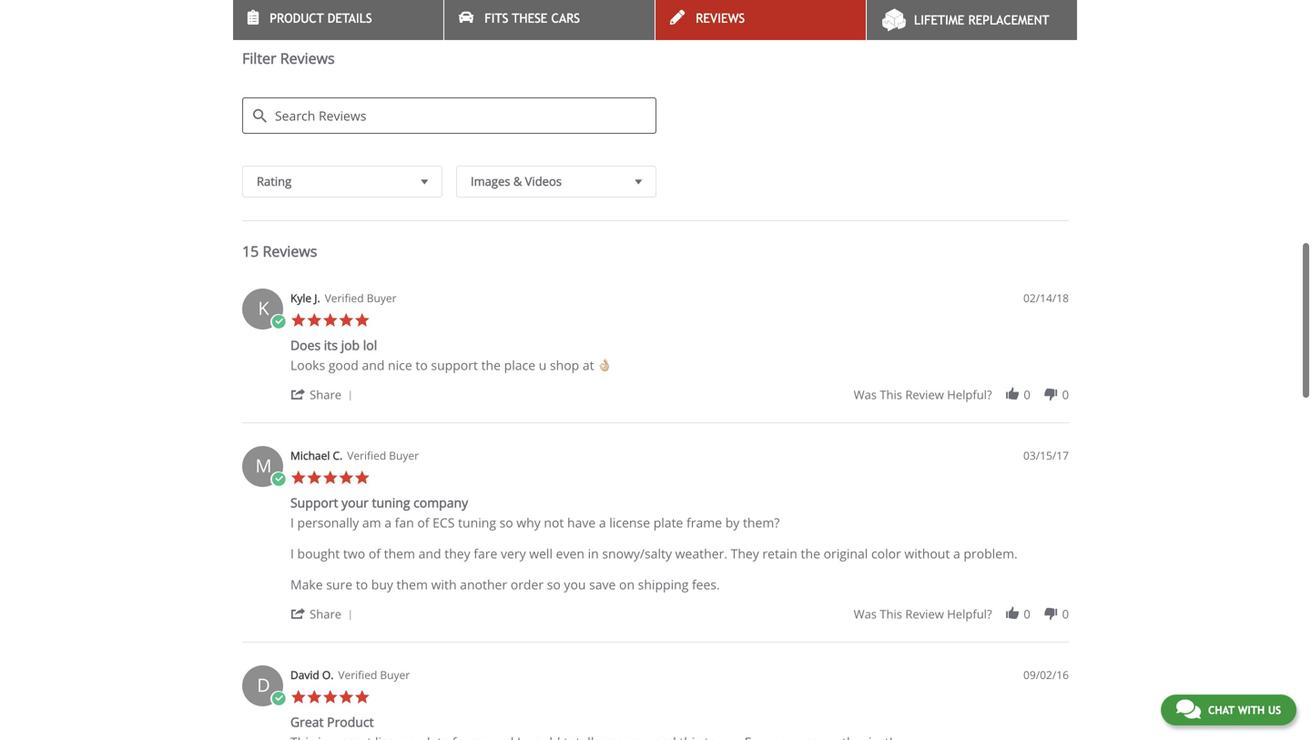 Task type: locate. For each thing, give the bounding box(es) containing it.
0 vertical spatial share image
[[291, 387, 306, 403]]

product up filter reviews
[[270, 11, 324, 26]]

1 was from the top
[[854, 387, 877, 403]]

to left buy
[[356, 576, 368, 593]]

down triangle image
[[417, 172, 433, 191], [631, 172, 647, 191]]

0 vertical spatial the
[[481, 357, 501, 374]]

review down without
[[906, 606, 944, 623]]

2 circle checkmark image from the top
[[270, 472, 286, 488]]

1 vertical spatial verified
[[347, 448, 386, 463]]

seperator image down sure
[[345, 610, 356, 621]]

0 horizontal spatial so
[[500, 514, 513, 532]]

1 horizontal spatial of
[[417, 514, 429, 532]]

shipping
[[638, 576, 689, 593]]

0 horizontal spatial down triangle image
[[417, 172, 433, 191]]

verified right o.
[[338, 668, 377, 683]]

reviews up filter reviews heading
[[696, 11, 745, 26]]

by
[[726, 514, 740, 532]]

1 down triangle image from the left
[[417, 172, 433, 191]]

0 vertical spatial them
[[384, 545, 415, 563]]

david o. verified buyer
[[291, 668, 410, 683]]

review date 09/02/16 element
[[1024, 668, 1069, 683]]

0 vertical spatial circle checkmark image
[[270, 314, 286, 330]]

plate
[[654, 514, 683, 532]]

2 this from the top
[[880, 606, 903, 623]]

👌🏼
[[598, 357, 610, 374]]

verified right j.
[[325, 291, 364, 306]]

i left bought
[[291, 545, 294, 563]]

them down fan
[[384, 545, 415, 563]]

reviews
[[696, 11, 745, 26], [280, 48, 335, 68], [263, 241, 317, 261]]

job
[[341, 337, 360, 354]]

1 vertical spatial and
[[419, 545, 441, 563]]

share button
[[291, 386, 359, 403], [291, 605, 359, 623]]

2 i from the top
[[291, 545, 294, 563]]

save
[[589, 576, 616, 593]]

was this review helpful?
[[854, 387, 992, 403], [854, 606, 992, 623]]

videos
[[525, 173, 562, 190]]

1 vertical spatial group
[[854, 606, 1069, 623]]

0 horizontal spatial to
[[356, 576, 368, 593]]

lifetime replacement link
[[867, 0, 1077, 40]]

with inside tab panel
[[431, 576, 457, 593]]

1 vertical spatial was
[[854, 606, 877, 623]]

personally
[[297, 514, 359, 532]]

1 vertical spatial share button
[[291, 605, 359, 623]]

vote down review by michael c. on 15 mar 2017 image
[[1043, 606, 1059, 622]]

1 horizontal spatial product
[[327, 714, 374, 731]]

2 vertical spatial verified
[[338, 668, 377, 683]]

seperator image down good
[[345, 391, 356, 402]]

rating
[[257, 173, 292, 190]]

reviews inside heading
[[280, 48, 335, 68]]

with left us
[[1238, 704, 1265, 717]]

review
[[906, 387, 944, 403], [906, 606, 944, 623]]

verified buyer heading right j.
[[325, 291, 397, 306]]

share down "looks" on the left
[[310, 387, 342, 403]]

star image up 'lol'
[[354, 313, 370, 328]]

1 vertical spatial product
[[327, 714, 374, 731]]

share button down "looks" on the left
[[291, 386, 359, 403]]

star image down o.
[[322, 690, 338, 706]]

down triangle image inside "rating filter" field
[[417, 172, 433, 191]]

1 this from the top
[[880, 387, 903, 403]]

0 vertical spatial was this review helpful?
[[854, 387, 992, 403]]

them right buy
[[397, 576, 428, 593]]

2 vertical spatial reviews
[[263, 241, 317, 261]]

vote up review by michael c. on 15 mar 2017 image
[[1005, 606, 1021, 622]]

group for m
[[854, 606, 1069, 623]]

i down support
[[291, 514, 294, 532]]

buyer
[[367, 291, 397, 306], [389, 448, 419, 463], [380, 668, 410, 683]]

helpful? left vote up review by michael c. on 15 mar 2017 icon
[[947, 606, 992, 623]]

0 vertical spatial star image
[[354, 313, 370, 328]]

2 was this review helpful? from the top
[[854, 606, 992, 623]]

0 vertical spatial group
[[854, 387, 1069, 403]]

1 vertical spatial share
[[310, 606, 342, 623]]

nice
[[388, 357, 412, 374]]

and inside does its job lol looks good and nice to support the place u shop at 👌🏼
[[362, 357, 385, 374]]

2 seperator image from the top
[[345, 610, 356, 621]]

filter reviews heading
[[242, 48, 1069, 84]]

and down 'lol'
[[362, 357, 385, 374]]

support
[[291, 494, 338, 512]]

does its job lol heading
[[291, 337, 377, 358]]

fits
[[485, 11, 508, 26]]

cars
[[551, 11, 580, 26]]

verified right c.
[[347, 448, 386, 463]]

&
[[513, 173, 522, 190]]

seperator image
[[345, 391, 356, 402], [345, 610, 356, 621]]

helpful?
[[947, 387, 992, 403], [947, 606, 992, 623]]

them for buy
[[397, 576, 428, 593]]

share image
[[291, 387, 306, 403], [291, 606, 306, 622]]

1 horizontal spatial so
[[547, 576, 561, 593]]

1 vertical spatial circle checkmark image
[[270, 472, 286, 488]]

michael
[[291, 448, 330, 463]]

1 vertical spatial review
[[906, 606, 944, 623]]

a right "have"
[[599, 514, 606, 532]]

i for i personally am a fan of ecs tuning so why not have a license plate frame by them?
[[291, 514, 294, 532]]

share
[[310, 387, 342, 403], [310, 606, 342, 623]]

0 vertical spatial to
[[416, 357, 428, 374]]

tuning up fare
[[458, 514, 496, 532]]

with down they on the left
[[431, 576, 457, 593]]

product right great
[[327, 714, 374, 731]]

i
[[291, 514, 294, 532], [291, 545, 294, 563]]

j.
[[314, 291, 320, 306]]

and
[[362, 357, 385, 374], [419, 545, 441, 563]]

review date 03/15/17 element
[[1024, 448, 1069, 464]]

1 vertical spatial verified buyer heading
[[347, 448, 419, 464]]

a
[[385, 514, 392, 532], [599, 514, 606, 532], [954, 545, 961, 563]]

09/02/16
[[1024, 668, 1069, 683]]

company
[[414, 494, 468, 512]]

0 horizontal spatial a
[[385, 514, 392, 532]]

looks
[[291, 357, 325, 374]]

2 helpful? from the top
[[947, 606, 992, 623]]

snowy/salty
[[602, 545, 672, 563]]

0 vertical spatial i
[[291, 514, 294, 532]]

them
[[384, 545, 415, 563], [397, 576, 428, 593]]

verified
[[325, 291, 364, 306], [347, 448, 386, 463], [338, 668, 377, 683]]

seperator image for m
[[345, 610, 356, 621]]

them?
[[743, 514, 780, 532]]

0 vertical spatial helpful?
[[947, 387, 992, 403]]

star image
[[291, 313, 306, 328], [306, 313, 322, 328], [322, 313, 338, 328], [338, 313, 354, 328], [291, 470, 306, 486], [322, 470, 338, 486], [338, 470, 354, 486], [354, 470, 370, 486], [291, 690, 306, 706], [306, 690, 322, 706], [338, 690, 354, 706], [354, 690, 370, 706]]

1 vertical spatial tuning
[[458, 514, 496, 532]]

1 seperator image from the top
[[345, 391, 356, 402]]

1 horizontal spatial the
[[801, 545, 821, 563]]

magnifying glass image
[[253, 109, 267, 123]]

2 was from the top
[[854, 606, 877, 623]]

1 vertical spatial this
[[880, 606, 903, 623]]

0 vertical spatial was
[[854, 387, 877, 403]]

1 share image from the top
[[291, 387, 306, 403]]

to
[[416, 357, 428, 374], [356, 576, 368, 593]]

this
[[880, 387, 903, 403], [880, 606, 903, 623]]

of right fan
[[417, 514, 429, 532]]

share image down make
[[291, 606, 306, 622]]

was for k
[[854, 387, 877, 403]]

circle checkmark image
[[270, 314, 286, 330], [270, 472, 286, 488]]

great product heading
[[291, 714, 374, 735]]

0 vertical spatial share
[[310, 387, 342, 403]]

its
[[324, 337, 338, 354]]

1 vertical spatial buyer
[[389, 448, 419, 463]]

tuning up fan
[[372, 494, 410, 512]]

1 vertical spatial with
[[1238, 704, 1265, 717]]

on
[[619, 576, 635, 593]]

1 group from the top
[[854, 387, 1069, 403]]

you
[[564, 576, 586, 593]]

a right without
[[954, 545, 961, 563]]

at
[[583, 357, 594, 374]]

buyer right o.
[[380, 668, 410, 683]]

to right nice
[[416, 357, 428, 374]]

lifetime
[[914, 13, 965, 27]]

verified buyer heading right c.
[[347, 448, 419, 464]]

1 vertical spatial was this review helpful?
[[854, 606, 992, 623]]

well
[[529, 545, 553, 563]]

1 share from the top
[[310, 387, 342, 403]]

d
[[257, 673, 270, 698]]

2 share from the top
[[310, 606, 342, 623]]

the
[[481, 357, 501, 374], [801, 545, 821, 563]]

bought
[[297, 545, 340, 563]]

was this review helpful? down without
[[854, 606, 992, 623]]

0 vertical spatial verified
[[325, 291, 364, 306]]

0 vertical spatial seperator image
[[345, 391, 356, 402]]

15 reviews
[[242, 241, 317, 261]]

2 share image from the top
[[291, 606, 306, 622]]

so left why
[[500, 514, 513, 532]]

0 right vote up review by michael c. on 15 mar 2017 icon
[[1024, 606, 1031, 623]]

0 vertical spatial so
[[500, 514, 513, 532]]

was this review helpful? left "vote up review by kyle j. on 14 feb 2018" image
[[854, 387, 992, 403]]

verified buyer heading for k
[[325, 291, 397, 306]]

1 vertical spatial share image
[[291, 606, 306, 622]]

kyle
[[291, 291, 312, 306]]

1 vertical spatial reviews
[[280, 48, 335, 68]]

buyer up 'lol'
[[367, 291, 397, 306]]

a right 'am'
[[385, 514, 392, 532]]

share button down sure
[[291, 605, 359, 623]]

share down sure
[[310, 606, 342, 623]]

1 was this review helpful? from the top
[[854, 387, 992, 403]]

2 down triangle image from the left
[[631, 172, 647, 191]]

1 review from the top
[[906, 387, 944, 403]]

so left you
[[547, 576, 561, 593]]

1 vertical spatial them
[[397, 576, 428, 593]]

share for k
[[310, 387, 342, 403]]

1 horizontal spatial tuning
[[458, 514, 496, 532]]

1 circle checkmark image from the top
[[270, 314, 286, 330]]

0
[[1024, 387, 1031, 403], [1062, 387, 1069, 403], [1024, 606, 1031, 623], [1062, 606, 1069, 623]]

0 horizontal spatial the
[[481, 357, 501, 374]]

0 horizontal spatial tuning
[[372, 494, 410, 512]]

0 vertical spatial product
[[270, 11, 324, 26]]

1 vertical spatial seperator image
[[345, 610, 356, 621]]

Images & Videos Filter field
[[456, 166, 657, 198]]

chat with us link
[[1161, 695, 1297, 726]]

filter
[[242, 48, 276, 68]]

1 horizontal spatial down triangle image
[[631, 172, 647, 191]]

Search Reviews search field
[[242, 98, 657, 134]]

2 group from the top
[[854, 606, 1069, 623]]

2 vertical spatial buyer
[[380, 668, 410, 683]]

buyer up support your tuning company
[[389, 448, 419, 463]]

0 vertical spatial verified buyer heading
[[325, 291, 397, 306]]

0 right vote down review by kyle j. on 14 feb 2018 "image"
[[1062, 387, 1069, 403]]

filter reviews
[[242, 48, 335, 68]]

2 review from the top
[[906, 606, 944, 623]]

share image down "looks" on the left
[[291, 387, 306, 403]]

0 vertical spatial review
[[906, 387, 944, 403]]

so
[[500, 514, 513, 532], [547, 576, 561, 593]]

lol
[[363, 337, 377, 354]]

was this review helpful? for k
[[854, 387, 992, 403]]

1 horizontal spatial and
[[419, 545, 441, 563]]

support your tuning company heading
[[291, 494, 468, 515]]

shop
[[550, 357, 579, 374]]

comments image
[[1177, 699, 1201, 720]]

circle checkmark image for k
[[270, 314, 286, 330]]

does its job lol looks good and nice to support the place u shop at 👌🏼
[[291, 337, 610, 374]]

helpful? left "vote up review by kyle j. on 14 feb 2018" image
[[947, 387, 992, 403]]

2 vertical spatial verified buyer heading
[[338, 668, 410, 683]]

0 horizontal spatial and
[[362, 357, 385, 374]]

group
[[854, 387, 1069, 403], [854, 606, 1069, 623]]

verified buyer heading right o.
[[338, 668, 410, 683]]

verified buyer heading
[[325, 291, 397, 306], [347, 448, 419, 464], [338, 668, 410, 683]]

1 i from the top
[[291, 514, 294, 532]]

lifetime replacement
[[914, 13, 1050, 27]]

the left "place"
[[481, 357, 501, 374]]

i bought two of them and they fare very well even in snowy/salty weather. they retain the original color without a problem.
[[291, 545, 1018, 563]]

tab panel containing k
[[233, 280, 1078, 740]]

1 vertical spatial of
[[369, 545, 381, 563]]

0 vertical spatial buyer
[[367, 291, 397, 306]]

circle checkmark image for m
[[270, 472, 286, 488]]

1 helpful? from the top
[[947, 387, 992, 403]]

0 vertical spatial and
[[362, 357, 385, 374]]

0 horizontal spatial with
[[431, 576, 457, 593]]

2 share button from the top
[[291, 605, 359, 623]]

reviews right 15
[[263, 241, 317, 261]]

great
[[291, 714, 324, 731]]

0 vertical spatial share button
[[291, 386, 359, 403]]

not
[[544, 514, 564, 532]]

buyer for m
[[389, 448, 419, 463]]

reviews down product details
[[280, 48, 335, 68]]

0 vertical spatial tuning
[[372, 494, 410, 512]]

share for m
[[310, 606, 342, 623]]

0 horizontal spatial product
[[270, 11, 324, 26]]

1 share button from the top
[[291, 386, 359, 403]]

0 vertical spatial of
[[417, 514, 429, 532]]

helpful? for k
[[947, 387, 992, 403]]

review left "vote up review by kyle j. on 14 feb 2018" image
[[906, 387, 944, 403]]

of
[[417, 514, 429, 532], [369, 545, 381, 563]]

the right retain
[[801, 545, 821, 563]]

down triangle image inside images & videos field
[[631, 172, 647, 191]]

1 horizontal spatial to
[[416, 357, 428, 374]]

1 vertical spatial i
[[291, 545, 294, 563]]

vote up review by kyle j. on 14 feb 2018 image
[[1005, 387, 1021, 403]]

star image down michael
[[306, 470, 322, 486]]

0 horizontal spatial of
[[369, 545, 381, 563]]

frame
[[687, 514, 722, 532]]

helpful? for m
[[947, 606, 992, 623]]

tab panel
[[233, 280, 1078, 740]]

1 vertical spatial helpful?
[[947, 606, 992, 623]]

1 vertical spatial so
[[547, 576, 561, 593]]

buy
[[371, 576, 393, 593]]

0 vertical spatial this
[[880, 387, 903, 403]]

circle checkmark image
[[270, 691, 286, 707]]

and left they on the left
[[419, 545, 441, 563]]

am
[[362, 514, 381, 532]]

was for m
[[854, 606, 877, 623]]

star image
[[354, 313, 370, 328], [306, 470, 322, 486], [322, 690, 338, 706]]

Rating Filter field
[[242, 166, 443, 198]]

0 vertical spatial with
[[431, 576, 457, 593]]

of right two
[[369, 545, 381, 563]]



Task type: describe. For each thing, give the bounding box(es) containing it.
1 vertical spatial to
[[356, 576, 368, 593]]

chat
[[1208, 704, 1235, 717]]

us
[[1268, 704, 1281, 717]]

make sure to buy them with another order so you save on shipping fees.
[[291, 576, 720, 593]]

fits these cars link
[[444, 0, 655, 40]]

u
[[539, 357, 547, 374]]

review for k
[[906, 387, 944, 403]]

retain
[[763, 545, 798, 563]]

problem.
[[964, 545, 1018, 563]]

tuning inside support your tuning company heading
[[372, 494, 410, 512]]

them for of
[[384, 545, 415, 563]]

i for i bought two of them and they fare very well even in snowy/salty weather. they retain the original color without a problem.
[[291, 545, 294, 563]]

seperator image for k
[[345, 391, 356, 402]]

original
[[824, 545, 868, 563]]

ecs
[[433, 514, 455, 532]]

reviews link
[[656, 0, 866, 40]]

this for m
[[880, 606, 903, 623]]

license
[[610, 514, 650, 532]]

vote down review by kyle j. on 14 feb 2018 image
[[1043, 387, 1059, 403]]

great product
[[291, 714, 374, 731]]

this for k
[[880, 387, 903, 403]]

reviews for 15 reviews
[[263, 241, 317, 261]]

color
[[872, 545, 901, 563]]

2 vertical spatial star image
[[322, 690, 338, 706]]

the inside does its job lol looks good and nice to support the place u shop at 👌🏼
[[481, 357, 501, 374]]

michael c. verified buyer
[[291, 448, 419, 463]]

2 horizontal spatial a
[[954, 545, 961, 563]]

review for m
[[906, 606, 944, 623]]

so for tuning
[[500, 514, 513, 532]]

share image for m
[[291, 606, 306, 622]]

verified for k
[[325, 291, 364, 306]]

verified for d
[[338, 668, 377, 683]]

product details link
[[233, 0, 444, 40]]

weather.
[[675, 545, 728, 563]]

verified for m
[[347, 448, 386, 463]]

02/14/18
[[1024, 291, 1069, 306]]

fare
[[474, 545, 498, 563]]

share image for k
[[291, 387, 306, 403]]

details
[[328, 11, 372, 26]]

1 horizontal spatial with
[[1238, 704, 1265, 717]]

your
[[342, 494, 369, 512]]

support
[[431, 357, 478, 374]]

product inside product details link
[[270, 11, 324, 26]]

order
[[511, 576, 544, 593]]

m
[[255, 453, 272, 478]]

15
[[242, 241, 259, 261]]

in
[[588, 545, 599, 563]]

down triangle image for images & videos
[[631, 172, 647, 191]]

group for k
[[854, 387, 1069, 403]]

03/15/17
[[1024, 448, 1069, 463]]

good
[[329, 357, 359, 374]]

fees.
[[692, 576, 720, 593]]

without
[[905, 545, 950, 563]]

buyer for d
[[380, 668, 410, 683]]

o.
[[322, 668, 334, 683]]

even
[[556, 545, 585, 563]]

these
[[512, 11, 548, 26]]

david
[[291, 668, 319, 683]]

down triangle image for rating
[[417, 172, 433, 191]]

1 vertical spatial star image
[[306, 470, 322, 486]]

buyer for k
[[367, 291, 397, 306]]

images
[[471, 173, 510, 190]]

0 vertical spatial reviews
[[696, 11, 745, 26]]

review date 02/14/18 element
[[1024, 291, 1069, 306]]

verified buyer heading for m
[[347, 448, 419, 464]]

support your tuning company
[[291, 494, 468, 512]]

verified buyer heading for d
[[338, 668, 410, 683]]

does
[[291, 337, 321, 354]]

they
[[445, 545, 471, 563]]

1 vertical spatial the
[[801, 545, 821, 563]]

kyle j. verified buyer
[[291, 291, 397, 306]]

another
[[460, 576, 507, 593]]

share button for k
[[291, 386, 359, 403]]

have
[[567, 514, 596, 532]]

very
[[501, 545, 526, 563]]

fan
[[395, 514, 414, 532]]

product details
[[270, 11, 372, 26]]

so for order
[[547, 576, 561, 593]]

1 horizontal spatial a
[[599, 514, 606, 532]]

was this review helpful? for m
[[854, 606, 992, 623]]

0 right "vote up review by kyle j. on 14 feb 2018" image
[[1024, 387, 1031, 403]]

k
[[258, 296, 269, 321]]

images & videos
[[471, 173, 562, 190]]

make
[[291, 576, 323, 593]]

two
[[343, 545, 365, 563]]

replacement
[[969, 13, 1050, 27]]

product inside great product heading
[[327, 714, 374, 731]]

place
[[504, 357, 536, 374]]

share button for m
[[291, 605, 359, 623]]

sure
[[326, 576, 353, 593]]

chat with us
[[1208, 704, 1281, 717]]

reviews for filter reviews
[[280, 48, 335, 68]]

they
[[731, 545, 759, 563]]

c.
[[333, 448, 343, 463]]

i personally am a fan of ecs tuning so why not have a license plate frame by them?
[[291, 514, 780, 532]]

to inside does its job lol looks good and nice to support the place u shop at 👌🏼
[[416, 357, 428, 374]]

why
[[517, 514, 541, 532]]

fits these cars
[[485, 11, 580, 26]]

0 right vote down review by michael c. on 15 mar 2017 image
[[1062, 606, 1069, 623]]



Task type: vqa. For each thing, say whether or not it's contained in the screenshot.
the throttle
no



